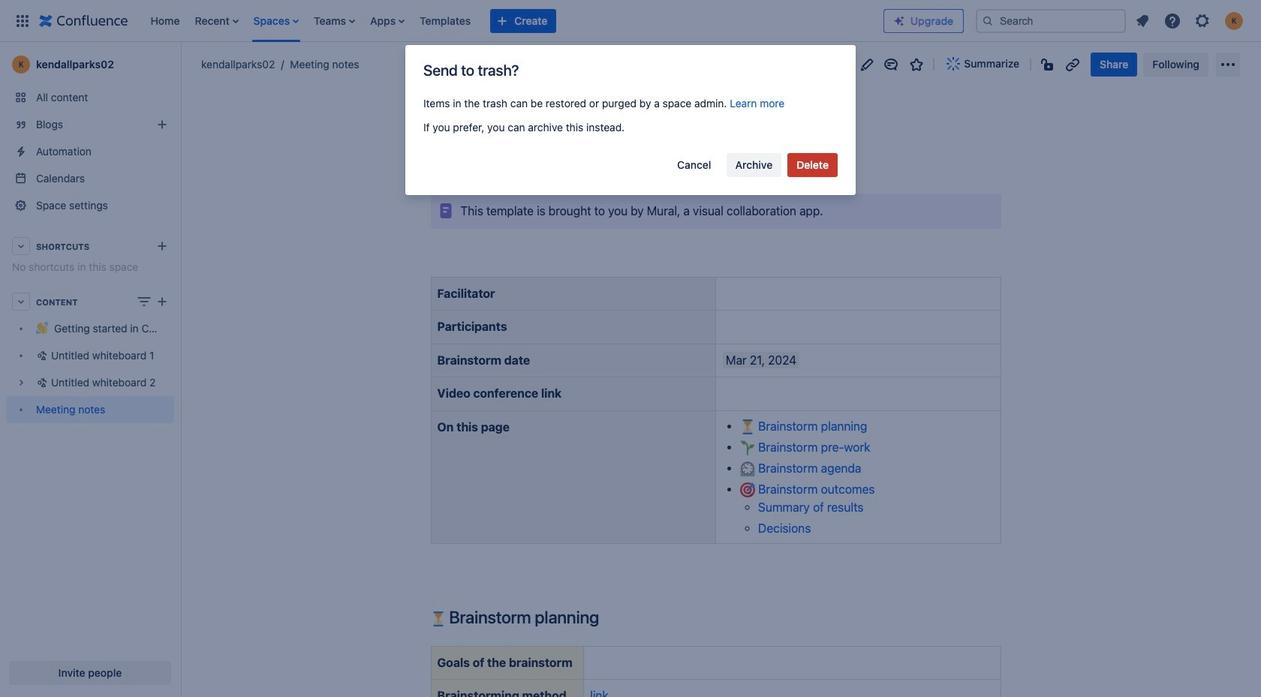 Task type: locate. For each thing, give the bounding box(es) containing it.
banner
[[0, 0, 1261, 42]]

confluence image
[[39, 12, 128, 30], [39, 12, 128, 30]]

tree
[[6, 315, 174, 423]]

panel note image
[[436, 202, 454, 220]]

2 list item from the left
[[309, 0, 360, 42]]

star image
[[908, 55, 926, 73]]

space element
[[0, 42, 180, 697]]

list
[[143, 0, 883, 42], [1129, 7, 1252, 34]]

:dart: image
[[740, 483, 755, 498]]

dialog
[[405, 45, 856, 195]]

settings icon image
[[1193, 12, 1211, 30]]

tree inside the "space" element
[[6, 315, 174, 423]]

:timer: image
[[740, 462, 755, 477], [740, 462, 755, 477]]

edit this page image
[[858, 55, 876, 73]]

None search field
[[976, 9, 1126, 33]]

:hourglass_flowing_sand: image
[[740, 420, 755, 435], [740, 420, 755, 435]]

1 horizontal spatial list
[[1129, 7, 1252, 34]]

search image
[[982, 15, 994, 27]]

1 horizontal spatial list item
[[309, 0, 360, 42]]

list item
[[190, 0, 243, 42], [309, 0, 360, 42]]

group
[[668, 153, 838, 177]]

:seedling: image
[[740, 441, 755, 456], [740, 441, 755, 456]]

0 horizontal spatial list item
[[190, 0, 243, 42]]

global element
[[9, 0, 883, 42]]



Task type: vqa. For each thing, say whether or not it's contained in the screenshot.
Remove selected image in the left top of the page
no



Task type: describe. For each thing, give the bounding box(es) containing it.
:dart: image
[[740, 483, 755, 498]]

:hourglass_flowing_sand: image
[[430, 612, 445, 627]]

Search field
[[976, 9, 1126, 33]]

0 horizontal spatial list
[[143, 0, 883, 42]]

copy link image
[[1064, 55, 1082, 73]]

1 list item from the left
[[190, 0, 243, 42]]

premium image
[[893, 15, 905, 27]]

create a blog image
[[153, 116, 171, 134]]



